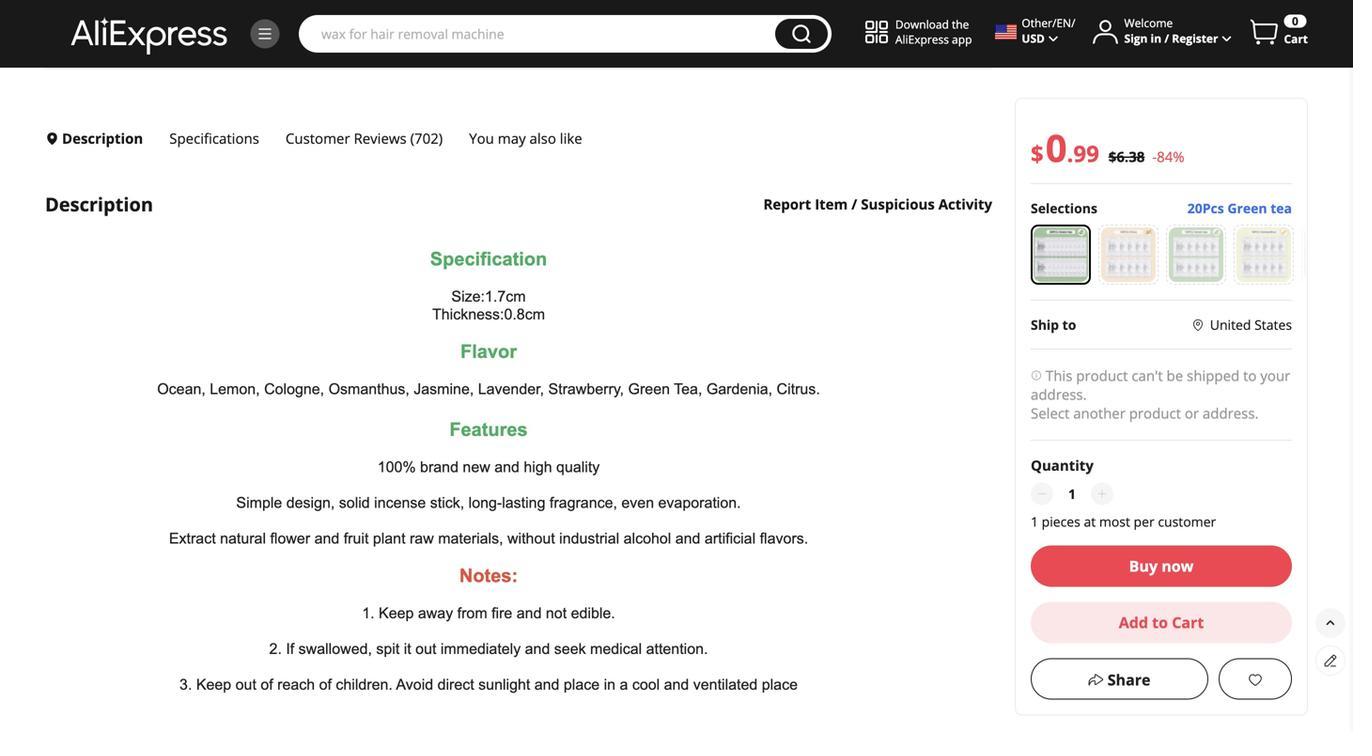 Task type: vqa. For each thing, say whether or not it's contained in the screenshot.
(702)
yes



Task type: locate. For each thing, give the bounding box(es) containing it.
/ right item
[[852, 195, 858, 214]]

keep right 3.
[[196, 677, 231, 693]]

/ left register
[[1165, 30, 1170, 46]]

bear
[[622, 233, 650, 248]]

2 9 from the left
[[1087, 138, 1100, 169]]

green left tea,
[[629, 381, 670, 398]]

and right "fire"
[[517, 605, 542, 622]]

vent
[[486, 233, 513, 248], [682, 233, 709, 248]]

jasmine,
[[414, 381, 474, 398]]

1 place from the left
[[564, 677, 600, 693]]

2 car from the left
[[462, 233, 483, 248]]

app
[[952, 31, 973, 47]]

green left tea at the top of the page
[[1228, 199, 1268, 217]]

to right ship
[[1063, 316, 1077, 334]]

0 horizontal spatial vent
[[486, 233, 513, 248]]

in left a
[[604, 677, 616, 693]]

0 cart
[[1285, 13, 1309, 47]]

aliexpress
[[896, 31, 949, 47]]

0 horizontal spatial flavor
[[421, 233, 458, 248]]

in right sign
[[1151, 30, 1162, 46]]

0 horizontal spatial to
[[1063, 316, 1077, 334]]

download
[[896, 16, 949, 32]]

0 horizontal spatial green
[[629, 381, 670, 398]]

0 horizontal spatial of
[[261, 677, 273, 693]]

download the aliexpress app
[[896, 16, 973, 47]]

plant
[[373, 530, 406, 547]]

out right it
[[416, 641, 437, 658]]

1 horizontal spatial of
[[319, 677, 332, 693]]

refill
[[570, 233, 599, 248]]

place right ventilated
[[762, 677, 798, 693]]

1 horizontal spatial to
[[1153, 613, 1169, 633]]

1 vertical spatial to
[[1244, 366, 1257, 385]]

sign in / register
[[1125, 30, 1219, 46]]

20pcs
[[1188, 199, 1225, 217]]

0 vertical spatial flavor
[[421, 233, 458, 248]]

1 vertical spatial flavor
[[461, 341, 517, 362]]

1 vent from the left
[[486, 233, 513, 248]]

9
[[1074, 138, 1087, 169], [1087, 138, 1100, 169]]

osmanthus,
[[329, 381, 410, 398]]

at
[[1084, 513, 1096, 531]]

customer
[[1159, 513, 1217, 531]]

10
[[403, 233, 418, 248]]

0 horizontal spatial keep
[[196, 677, 231, 693]]

diffuser
[[766, 233, 811, 248]]

1 horizontal spatial product
[[1130, 404, 1182, 423]]

activity
[[939, 195, 993, 214]]

also
[[530, 129, 556, 148]]

car
[[222, 233, 243, 248], [462, 233, 483, 248]]

3.
[[180, 677, 192, 693]]

of left reach
[[261, 677, 273, 693]]

cologne,
[[264, 381, 324, 398]]

report item / suspicious activity link
[[764, 178, 993, 231]]

flavor
[[421, 233, 458, 248], [461, 341, 517, 362]]

1 horizontal spatial perfume
[[712, 233, 762, 248]]

keep for 1.
[[379, 605, 414, 622]]

cart inside add to cart button
[[1173, 613, 1205, 633]]

perfume left refill at the top left of page
[[516, 233, 566, 248]]

to for add to cart
[[1153, 613, 1169, 633]]

1 horizontal spatial /
[[1072, 15, 1076, 30]]

now
[[1162, 556, 1194, 576]]

flavors.
[[760, 530, 809, 547]]

1 horizontal spatial 0
[[1293, 13, 1299, 29]]

0 horizontal spatial car
[[222, 233, 243, 248]]

9 right $
[[1074, 138, 1087, 169]]

0 horizontal spatial 0
[[1046, 122, 1068, 173]]

edible.
[[571, 605, 616, 622]]

address. down ship to
[[1031, 385, 1087, 404]]

supplement
[[329, 233, 399, 248]]

share
[[1108, 670, 1151, 690]]

vent right pilot at the top
[[682, 233, 709, 248]]

you may also like link
[[456, 121, 599, 157]]

incense
[[374, 495, 426, 512]]

1 horizontal spatial keep
[[379, 605, 414, 622]]

0 vertical spatial 0
[[1293, 13, 1299, 29]]

2 of from the left
[[319, 677, 332, 693]]

None button
[[775, 19, 828, 49]]

simple design, solid incense stick, long-lasting fragrance, even evaporation.
[[236, 495, 741, 512]]

2 horizontal spatial to
[[1244, 366, 1257, 385]]

1 horizontal spatial vent
[[682, 233, 709, 248]]

strawberry,
[[549, 381, 624, 398]]

flower
[[270, 530, 310, 547]]

even
[[622, 495, 654, 512]]

0 vertical spatial to
[[1063, 316, 1077, 334]]

to inside button
[[1153, 613, 1169, 633]]

car up specification at the top of the page
[[462, 233, 483, 248]]

wax for hair removal machine text field
[[312, 24, 766, 43]]

of right reach
[[319, 677, 332, 693]]

1 horizontal spatial address.
[[1203, 404, 1259, 423]]

100%
[[378, 459, 416, 476]]

1 horizontal spatial flavor
[[461, 341, 517, 362]]

0 vertical spatial out
[[416, 641, 437, 658]]

description
[[62, 129, 143, 148], [45, 191, 153, 217]]

0 horizontal spatial cart
[[1173, 613, 1205, 633]]

product
[[1077, 366, 1129, 385], [1130, 404, 1182, 423]]

0 vertical spatial keep
[[379, 605, 414, 622]]

1 of from the left
[[261, 677, 273, 693]]

/ for in
[[1165, 30, 1170, 46]]

0
[[1293, 13, 1299, 29], [1046, 122, 1068, 173]]

place down seek
[[564, 677, 600, 693]]

children.
[[336, 677, 393, 693]]

to right add
[[1153, 613, 1169, 633]]

/ right other/
[[1072, 15, 1076, 30]]

specification
[[430, 249, 547, 269]]

1 vertical spatial green
[[629, 381, 670, 398]]

1 vertical spatial cart
[[1173, 613, 1205, 633]]

0 horizontal spatial perfume
[[516, 233, 566, 248]]

long-
[[469, 495, 502, 512]]

1.
[[362, 605, 375, 622]]

to left your
[[1244, 366, 1257, 385]]

None text field
[[1058, 483, 1088, 505]]

1 perfume from the left
[[516, 233, 566, 248]]

vent up specification at the top of the page
[[486, 233, 513, 248]]

be
[[1167, 366, 1184, 385]]

1 horizontal spatial place
[[762, 677, 798, 693]]

2 vent from the left
[[682, 233, 709, 248]]

keep right 1.
[[379, 605, 414, 622]]

9 right the .
[[1087, 138, 1100, 169]]

can't
[[1132, 366, 1164, 385]]

address. right or on the right bottom
[[1203, 404, 1259, 423]]

car left 'air'
[[222, 233, 243, 248]]

84%
[[1157, 147, 1185, 166]]

and right cool
[[664, 677, 689, 693]]

0 horizontal spatial place
[[564, 677, 600, 693]]

2 perfume from the left
[[712, 233, 762, 248]]

1 vertical spatial out
[[236, 677, 257, 693]]

seek
[[554, 641, 586, 658]]

0 horizontal spatial /
[[852, 195, 858, 214]]

1 vertical spatial product
[[1130, 404, 1182, 423]]

out left reach
[[236, 677, 257, 693]]

20pcs green tea
[[1188, 199, 1293, 217]]

flavor down thickness:0.8cm at the top
[[461, 341, 517, 362]]

0 horizontal spatial product
[[1077, 366, 1129, 385]]

2 horizontal spatial /
[[1165, 30, 1170, 46]]

1 horizontal spatial green
[[1228, 199, 1268, 217]]

flavor inside 10/20pcs car air freshener supplement 10 flavor car vent perfume refill for bear pilot vent perfume diffuser specification
[[421, 233, 458, 248]]

lemon,
[[210, 381, 260, 398]]

2 vertical spatial to
[[1153, 613, 1169, 633]]

states
[[1255, 316, 1293, 334]]

or
[[1185, 404, 1200, 423]]

to inside this product can't be shipped to your address. select another product or address.
[[1244, 366, 1257, 385]]

perfume left 'diffuser'
[[712, 233, 762, 248]]

customer reviews (702) link
[[273, 121, 456, 157]]

brand
[[420, 459, 459, 476]]

not
[[546, 605, 567, 622]]

extract
[[169, 530, 216, 547]]

1 horizontal spatial out
[[416, 641, 437, 658]]

0 horizontal spatial in
[[604, 677, 616, 693]]

1 horizontal spatial in
[[1151, 30, 1162, 46]]

1 vertical spatial keep
[[196, 677, 231, 693]]

product up another
[[1077, 366, 1129, 385]]

fruit
[[344, 530, 369, 547]]

air
[[246, 233, 262, 248]]

(702)
[[410, 129, 443, 148]]

specifications link
[[156, 121, 273, 157]]

select
[[1031, 404, 1070, 423]]

1 horizontal spatial car
[[462, 233, 483, 248]]

flavor right 10
[[421, 233, 458, 248]]

alcohol
[[624, 530, 672, 547]]

thickness:0.8cm
[[432, 306, 545, 323]]

0 vertical spatial in
[[1151, 30, 1162, 46]]

avoid
[[396, 677, 434, 693]]

1 horizontal spatial cart
[[1285, 31, 1309, 47]]

reviews
[[354, 129, 407, 148]]

suspicious
[[861, 195, 935, 214]]

united states
[[1211, 316, 1293, 334]]

customer reviews (702)
[[286, 129, 443, 148]]

ocean, lemon, cologne, osmanthus, jasmine, lavender, strawberry, green tea, gardenia, citrus.
[[157, 381, 821, 398]]

product left or on the right bottom
[[1130, 404, 1182, 423]]

and left the fruit
[[315, 530, 340, 547]]



Task type: describe. For each thing, give the bounding box(es) containing it.
ocean,
[[157, 381, 206, 398]]

1 vertical spatial in
[[604, 677, 616, 693]]

1 vertical spatial 0
[[1046, 122, 1068, 173]]

register
[[1173, 30, 1219, 46]]

2.
[[269, 641, 282, 658]]

description link
[[45, 121, 156, 157]]

2 place from the left
[[762, 677, 798, 693]]

0 vertical spatial cart
[[1285, 31, 1309, 47]]

this
[[1046, 366, 1073, 385]]

and left seek
[[525, 641, 550, 658]]

0 horizontal spatial out
[[236, 677, 257, 693]]

size:1.7cm
[[452, 288, 526, 305]]

solid
[[339, 495, 370, 512]]

reach
[[277, 677, 315, 693]]

sign
[[1125, 30, 1148, 46]]

freshener
[[266, 233, 325, 248]]

spit
[[376, 641, 400, 658]]

lasting
[[502, 495, 546, 512]]

/ for en
[[1072, 15, 1076, 30]]

0 horizontal spatial address.
[[1031, 385, 1087, 404]]

$ 0 . 9 9 $6.38 -84%
[[1031, 122, 1185, 173]]

en
[[1057, 15, 1072, 30]]

notes:
[[460, 566, 518, 586]]

pieces
[[1042, 513, 1081, 531]]

usd
[[1022, 30, 1045, 46]]

united
[[1211, 316, 1252, 334]]

item
[[815, 195, 848, 214]]

medical
[[590, 641, 642, 658]]

a
[[620, 677, 628, 693]]

features
[[450, 419, 528, 440]]

100% brand new and high quality
[[378, 459, 600, 476]]

10/20pcs
[[163, 233, 218, 248]]

raw
[[410, 530, 434, 547]]

citrus.
[[777, 381, 821, 398]]

industrial
[[560, 530, 620, 547]]

buy
[[1130, 556, 1158, 576]]

and down evaporation.
[[676, 530, 701, 547]]

buy now
[[1130, 556, 1194, 576]]

.
[[1068, 138, 1074, 169]]

ship to
[[1031, 316, 1077, 334]]

-
[[1153, 147, 1157, 166]]

$6.38
[[1109, 147, 1145, 166]]

1 vertical spatial description
[[45, 191, 153, 217]]

specifications
[[169, 129, 259, 148]]

without
[[508, 530, 555, 547]]

from
[[458, 605, 488, 622]]

1 car from the left
[[222, 233, 243, 248]]

and down seek
[[535, 677, 560, 693]]

size:1.7cm thickness:0.8cm
[[432, 288, 545, 323]]

materials,
[[438, 530, 503, 547]]

selections
[[1031, 199, 1098, 217]]

lavender,
[[478, 381, 544, 398]]

quantity
[[1031, 456, 1094, 475]]

this product can't be shipped to your address. select another product or address.
[[1031, 366, 1291, 423]]

/ for item
[[852, 195, 858, 214]]

1sqid_b image
[[257, 25, 274, 42]]

may
[[498, 129, 526, 148]]

swallowed,
[[299, 641, 372, 658]]

keep for 3.
[[196, 677, 231, 693]]

0 vertical spatial product
[[1077, 366, 1129, 385]]

welcome
[[1125, 15, 1174, 30]]

0 vertical spatial description
[[62, 129, 143, 148]]

1
[[1031, 513, 1039, 531]]

other/
[[1022, 15, 1057, 30]]

report
[[764, 195, 812, 214]]

to for ship to
[[1063, 316, 1077, 334]]

1 9 from the left
[[1074, 138, 1087, 169]]

design,
[[287, 495, 335, 512]]

1 pieces at most per customer
[[1031, 513, 1217, 531]]

customer
[[286, 129, 350, 148]]

your
[[1261, 366, 1291, 385]]

and right new
[[495, 459, 520, 476]]

10/20pcs car air freshener supplement 10 flavor car vent perfume refill for bear pilot vent perfume diffuser specification
[[163, 233, 815, 269]]

1. keep away from fire and not edible.
[[362, 605, 616, 622]]

0 inside 0 cart
[[1293, 13, 1299, 29]]

simple
[[236, 495, 282, 512]]

high
[[524, 459, 552, 476]]

evaporation.
[[659, 495, 741, 512]]

stick,
[[430, 495, 465, 512]]

gardenia,
[[707, 381, 773, 398]]

attention.
[[646, 641, 708, 658]]

$
[[1031, 138, 1044, 169]]

the
[[952, 16, 970, 32]]

like
[[560, 129, 583, 148]]

add to cart button
[[1031, 602, 1293, 644]]

ventilated
[[694, 677, 758, 693]]

buy now button
[[1031, 546, 1293, 587]]

new
[[463, 459, 491, 476]]

immediately
[[441, 641, 521, 658]]

0 vertical spatial green
[[1228, 199, 1268, 217]]

it
[[404, 641, 412, 658]]

most
[[1100, 513, 1131, 531]]

report item / suspicious activity
[[764, 195, 993, 214]]

quality
[[557, 459, 600, 476]]



